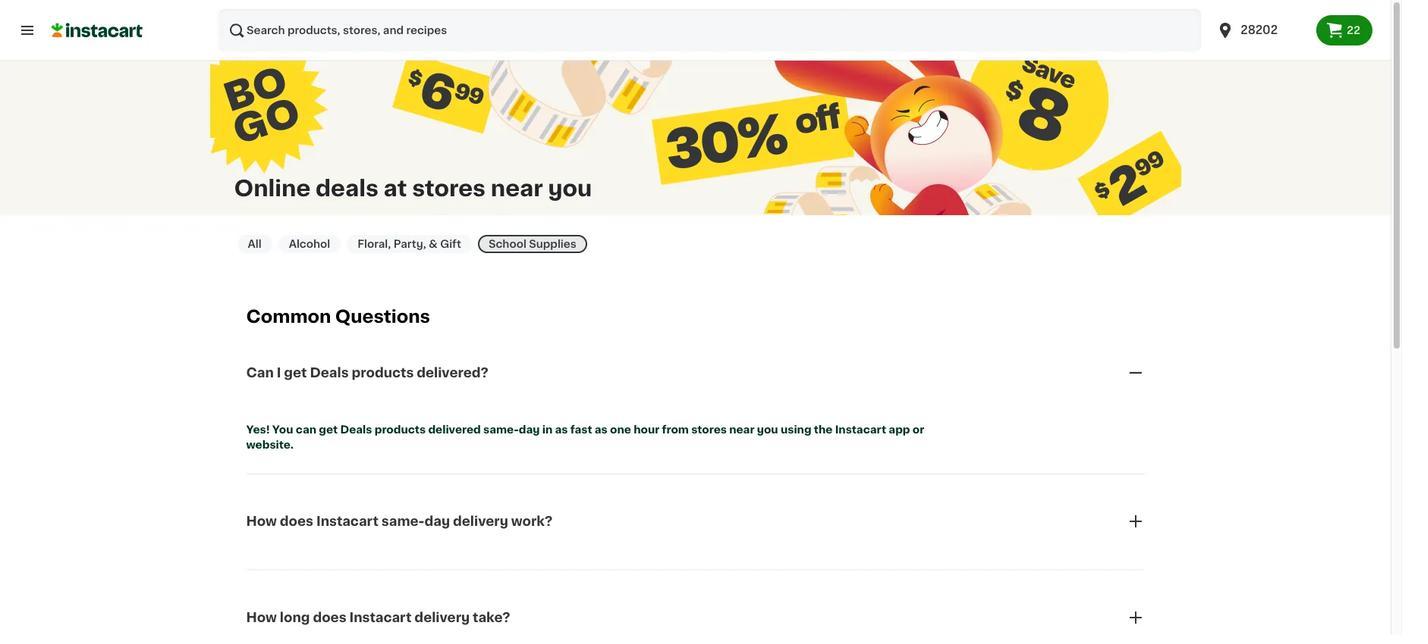 Task type: locate. For each thing, give the bounding box(es) containing it.
near up school
[[491, 177, 543, 199]]

you left 'using'
[[757, 424, 778, 435]]

deals right can
[[340, 424, 372, 435]]

1 vertical spatial get
[[319, 424, 338, 435]]

1 vertical spatial day
[[424, 516, 450, 528]]

from
[[662, 424, 689, 435]]

how inside 'dropdown button'
[[246, 516, 277, 528]]

1 horizontal spatial stores
[[691, 424, 727, 435]]

1 vertical spatial delivery
[[415, 612, 470, 624]]

0 horizontal spatial day
[[424, 516, 450, 528]]

1 horizontal spatial day
[[519, 424, 540, 435]]

online deals at stores near you
[[234, 177, 592, 199]]

2 how from the top
[[246, 612, 277, 624]]

1 how from the top
[[246, 516, 277, 528]]

0 horizontal spatial get
[[284, 367, 307, 379]]

deals
[[310, 367, 349, 379], [340, 424, 372, 435]]

as right in
[[555, 424, 568, 435]]

1 vertical spatial how
[[246, 612, 277, 624]]

deals inside yes! you can get deals products delivered same-day in as fast as one hour from stores near you using the instacart app or website.
[[340, 424, 372, 435]]

how inside dropdown button
[[246, 612, 277, 624]]

1 horizontal spatial get
[[319, 424, 338, 435]]

you
[[272, 424, 293, 435]]

work?
[[511, 516, 552, 528]]

stores right at
[[412, 177, 486, 199]]

delivered?
[[417, 367, 489, 379]]

all link
[[237, 235, 272, 253]]

stores right the from
[[691, 424, 727, 435]]

0 vertical spatial same-
[[483, 424, 519, 435]]

same- inside 'dropdown button'
[[381, 516, 424, 528]]

how
[[246, 516, 277, 528], [246, 612, 277, 624]]

near
[[491, 177, 543, 199], [729, 424, 754, 435]]

instacart
[[835, 424, 886, 435], [316, 516, 378, 528], [349, 612, 412, 624]]

1 vertical spatial deals
[[340, 424, 372, 435]]

0 vertical spatial instacart
[[835, 424, 886, 435]]

supplies
[[529, 239, 576, 250]]

2 vertical spatial instacart
[[349, 612, 412, 624]]

Search field
[[219, 9, 1201, 52]]

products
[[352, 367, 414, 379], [375, 424, 426, 435]]

0 vertical spatial does
[[280, 516, 313, 528]]

0 vertical spatial products
[[352, 367, 414, 379]]

how for how does instacart same-day delivery work?
[[246, 516, 277, 528]]

1 vertical spatial near
[[729, 424, 754, 435]]

instacart inside how does instacart same-day delivery work? 'dropdown button'
[[316, 516, 378, 528]]

0 horizontal spatial you
[[548, 177, 592, 199]]

get right the i
[[284, 367, 307, 379]]

school supplies link
[[478, 235, 587, 253]]

0 vertical spatial day
[[519, 424, 540, 435]]

floral, party, & gift
[[358, 239, 461, 250]]

get right can
[[319, 424, 338, 435]]

in
[[542, 424, 552, 435]]

1 horizontal spatial you
[[757, 424, 778, 435]]

at
[[384, 177, 407, 199]]

0 vertical spatial stores
[[412, 177, 486, 199]]

near left 'using'
[[729, 424, 754, 435]]

long
[[280, 612, 310, 624]]

0 horizontal spatial as
[[555, 424, 568, 435]]

website.
[[246, 440, 294, 450]]

does
[[280, 516, 313, 528], [313, 612, 346, 624]]

28202 button
[[1207, 9, 1317, 52], [1216, 9, 1307, 52]]

0 vertical spatial near
[[491, 177, 543, 199]]

does inside 'dropdown button'
[[280, 516, 313, 528]]

deals inside dropdown button
[[310, 367, 349, 379]]

0 horizontal spatial near
[[491, 177, 543, 199]]

1 horizontal spatial same-
[[483, 424, 519, 435]]

1 horizontal spatial as
[[595, 424, 608, 435]]

get
[[284, 367, 307, 379], [319, 424, 338, 435]]

deals right the i
[[310, 367, 349, 379]]

day inside yes! you can get deals products delivered same-day in as fast as one hour from stores near you using the instacart app or website.
[[519, 424, 540, 435]]

1 vertical spatial products
[[375, 424, 426, 435]]

floral,
[[358, 239, 391, 250]]

how long does instacart delivery take?
[[246, 612, 510, 624]]

products inside dropdown button
[[352, 367, 414, 379]]

delivered
[[428, 424, 481, 435]]

1 vertical spatial does
[[313, 612, 346, 624]]

delivery inside 'dropdown button'
[[453, 516, 508, 528]]

0 horizontal spatial stores
[[412, 177, 486, 199]]

you inside yes! you can get deals products delivered same-day in as fast as one hour from stores near you using the instacart app or website.
[[757, 424, 778, 435]]

products down questions
[[352, 367, 414, 379]]

1 vertical spatial instacart
[[316, 516, 378, 528]]

can i get deals products delivered? button
[[246, 346, 1144, 400]]

delivery inside dropdown button
[[415, 612, 470, 624]]

None search field
[[219, 9, 1201, 52]]

1 vertical spatial you
[[757, 424, 778, 435]]

delivery left take?
[[415, 612, 470, 624]]

0 vertical spatial delivery
[[453, 516, 508, 528]]

as left one
[[595, 424, 608, 435]]

alcohol link
[[278, 235, 341, 253]]

0 vertical spatial how
[[246, 516, 277, 528]]

22
[[1347, 25, 1360, 36]]

same-
[[483, 424, 519, 435], [381, 516, 424, 528]]

0 vertical spatial deals
[[310, 367, 349, 379]]

0 vertical spatial get
[[284, 367, 307, 379]]

1 vertical spatial same-
[[381, 516, 424, 528]]

floral, party, & gift link
[[347, 235, 472, 253]]

22 button
[[1317, 15, 1372, 46]]

can i get deals products delivered?
[[246, 367, 489, 379]]

can
[[296, 424, 316, 435]]

one
[[610, 424, 631, 435]]

28202
[[1241, 24, 1278, 36]]

questions
[[335, 309, 430, 326]]

take?
[[473, 612, 510, 624]]

delivery left the work?
[[453, 516, 508, 528]]

1 28202 button from the left
[[1207, 9, 1317, 52]]

yes!
[[246, 424, 270, 435]]

get inside yes! you can get deals products delivered same-day in as fast as one hour from stores near you using the instacart app or website.
[[319, 424, 338, 435]]

products left the delivered
[[375, 424, 426, 435]]

all
[[248, 239, 261, 250]]

1 horizontal spatial near
[[729, 424, 754, 435]]

yes! you can get deals products delivered same-day in as fast as one hour from stores near you using the instacart app or website.
[[246, 424, 927, 450]]

day
[[519, 424, 540, 435], [424, 516, 450, 528]]

you
[[548, 177, 592, 199], [757, 424, 778, 435]]

you up supplies
[[548, 177, 592, 199]]

as
[[555, 424, 568, 435], [595, 424, 608, 435]]

0 horizontal spatial same-
[[381, 516, 424, 528]]

stores
[[412, 177, 486, 199], [691, 424, 727, 435]]

party,
[[393, 239, 426, 250]]

1 vertical spatial stores
[[691, 424, 727, 435]]

delivery
[[453, 516, 508, 528], [415, 612, 470, 624]]



Task type: describe. For each thing, give the bounding box(es) containing it.
how does instacart same-day delivery work? button
[[246, 495, 1144, 549]]

instacart logo image
[[52, 21, 143, 39]]

how long does instacart delivery take? button
[[246, 591, 1144, 636]]

2 as from the left
[[595, 424, 608, 435]]

instacart inside the how long does instacart delivery take? dropdown button
[[349, 612, 412, 624]]

fast
[[570, 424, 592, 435]]

can
[[246, 367, 274, 379]]

alcohol
[[289, 239, 330, 250]]

school supplies
[[488, 239, 576, 250]]

instacart inside yes! you can get deals products delivered same-day in as fast as one hour from stores near you using the instacart app or website.
[[835, 424, 886, 435]]

deals
[[316, 177, 378, 199]]

2 28202 button from the left
[[1216, 9, 1307, 52]]

near inside yes! you can get deals products delivered same-day in as fast as one hour from stores near you using the instacart app or website.
[[729, 424, 754, 435]]

the
[[814, 424, 833, 435]]

&
[[429, 239, 438, 250]]

common questions
[[246, 309, 430, 326]]

stores inside yes! you can get deals products delivered same-day in as fast as one hour from stores near you using the instacart app or website.
[[691, 424, 727, 435]]

0 vertical spatial you
[[548, 177, 592, 199]]

i
[[277, 367, 281, 379]]

how does instacart same-day delivery work?
[[246, 516, 552, 528]]

using
[[781, 424, 811, 435]]

app
[[889, 424, 910, 435]]

how for how long does instacart delivery take?
[[246, 612, 277, 624]]

get inside dropdown button
[[284, 367, 307, 379]]

1 as from the left
[[555, 424, 568, 435]]

hour
[[634, 424, 659, 435]]

or
[[913, 424, 924, 435]]

online
[[234, 177, 311, 199]]

does inside dropdown button
[[313, 612, 346, 624]]

products inside yes! you can get deals products delivered same-day in as fast as one hour from stores near you using the instacart app or website.
[[375, 424, 426, 435]]

day inside 'dropdown button'
[[424, 516, 450, 528]]

common
[[246, 309, 331, 326]]

online deals at stores near you main content
[[0, 0, 1391, 636]]

school
[[488, 239, 526, 250]]

same- inside yes! you can get deals products delivered same-day in as fast as one hour from stores near you using the instacart app or website.
[[483, 424, 519, 435]]

gift
[[440, 239, 461, 250]]



Task type: vqa. For each thing, say whether or not it's contained in the screenshot.
'22' BUTTON
yes



